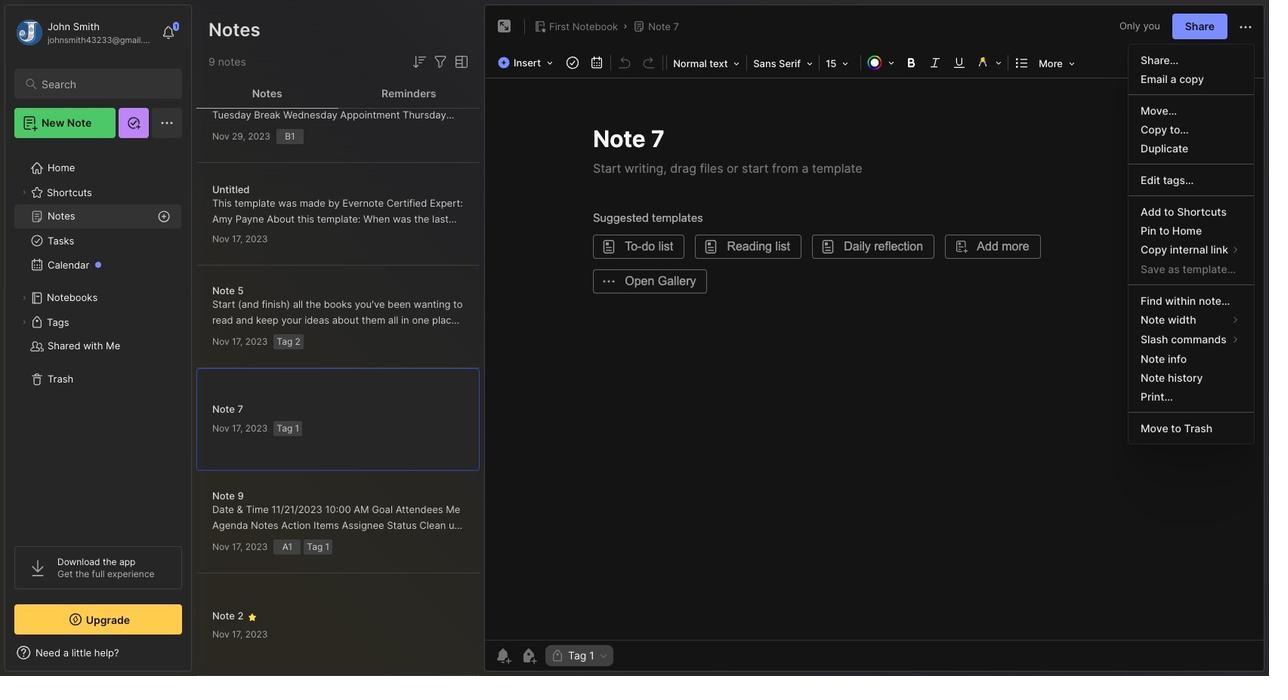 Task type: describe. For each thing, give the bounding box(es) containing it.
Tag 1 Tag actions field
[[595, 651, 609, 662]]

Add filters field
[[431, 53, 450, 71]]

bulleted list image
[[1012, 52, 1033, 73]]

italic image
[[925, 52, 946, 73]]

add tag image
[[520, 648, 538, 666]]

Note width field
[[1129, 310, 1254, 330]]

Font color field
[[863, 52, 899, 73]]

Search text field
[[42, 77, 168, 91]]

Account field
[[14, 17, 154, 48]]

none search field inside 'main' element
[[42, 75, 168, 93]]

main element
[[0, 0, 196, 677]]

expand note image
[[496, 17, 514, 36]]

Sort options field
[[410, 53, 428, 71]]

Highlight field
[[972, 52, 1007, 73]]

calendar event image
[[586, 52, 608, 73]]

note window element
[[484, 5, 1265, 676]]



Task type: locate. For each thing, give the bounding box(es) containing it.
Note Editor text field
[[485, 78, 1264, 641]]

click to collapse image
[[191, 649, 202, 667]]

Heading level field
[[669, 53, 745, 74]]

WHAT'S NEW field
[[5, 641, 191, 666]]

more actions image
[[1237, 18, 1255, 36]]

Slash commands field
[[1129, 330, 1254, 350]]

Copy internal link field
[[1129, 240, 1254, 260]]

add a reminder image
[[494, 648, 512, 666]]

bold image
[[901, 52, 922, 73]]

tree
[[5, 147, 191, 533]]

expand tags image
[[20, 318, 29, 327]]

expand notebooks image
[[20, 294, 29, 303]]

Font family field
[[749, 53, 818, 74]]

tab list
[[196, 79, 480, 109]]

task image
[[562, 52, 583, 73]]

None search field
[[42, 75, 168, 93]]

More field
[[1034, 53, 1080, 74]]

View options field
[[450, 53, 471, 71]]

More actions field
[[1237, 17, 1255, 36]]

underline image
[[949, 52, 970, 73]]

Font size field
[[821, 53, 859, 74]]

tree inside 'main' element
[[5, 147, 191, 533]]

Insert field
[[494, 52, 561, 73]]

dropdown list menu
[[1129, 50, 1254, 438]]

add filters image
[[431, 53, 450, 71]]



Task type: vqa. For each thing, say whether or not it's contained in the screenshot.
Calendar Event Image
yes



